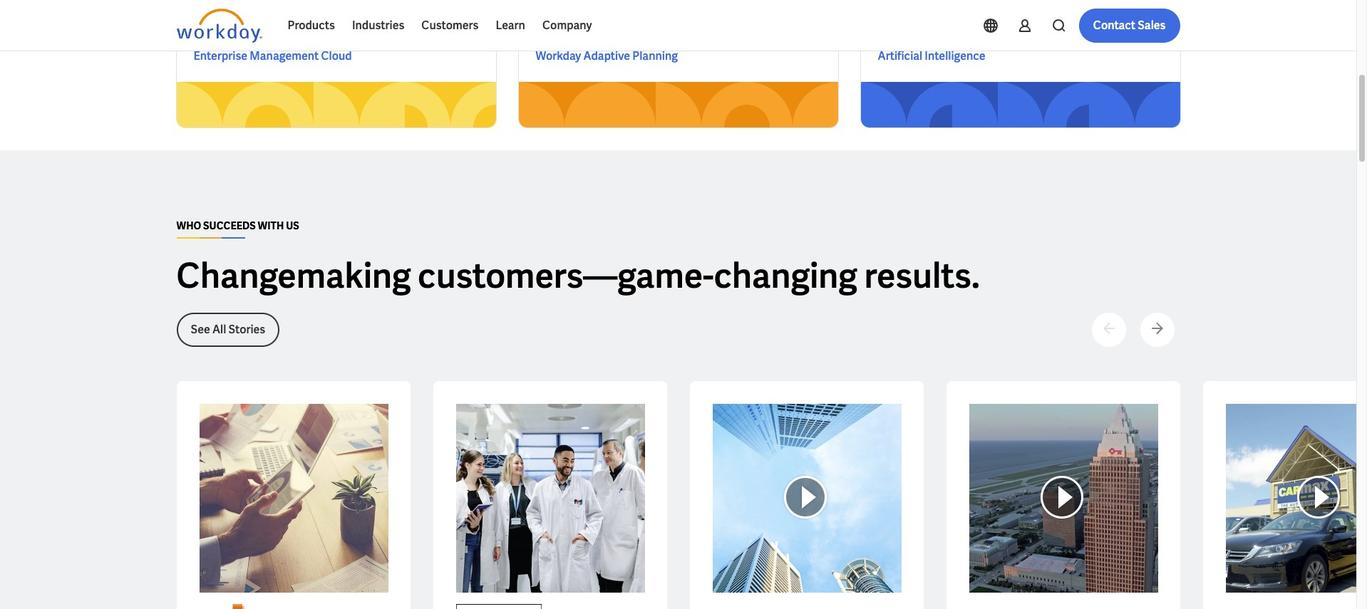 Task type: describe. For each thing, give the bounding box(es) containing it.
finance,
[[194, 14, 255, 36]]

artificial intelligence
[[878, 49, 986, 64]]

and
[[289, 14, 319, 36]]

planning.
[[736, 14, 808, 36]]

pricewaterhousecoopers global licensing services corporation image
[[199, 605, 252, 610]]

move forward faster with collaborative, continuous planning.
[[536, 0, 808, 36]]

adaptive
[[584, 49, 631, 64]]

move
[[536, 0, 579, 13]]

changing
[[714, 254, 858, 298]]

planning
[[633, 49, 678, 64]]

us
[[286, 220, 299, 233]]

best-in-class applications for finance, hr, and more.
[[194, 0, 418, 36]]

industries
[[352, 18, 405, 33]]

contact sales
[[1094, 18, 1166, 33]]

in-
[[234, 0, 253, 13]]

sales
[[1138, 18, 1166, 33]]

collaborative,
[[536, 14, 641, 36]]

workday adaptive planning
[[536, 49, 678, 64]]

artificial
[[878, 49, 923, 64]]

see
[[191, 322, 210, 337]]

contact sales link
[[1080, 9, 1181, 43]]

succeeds
[[203, 220, 256, 233]]

performance.
[[878, 14, 983, 36]]

enterprise management cloud
[[194, 49, 352, 64]]

embedded
[[878, 0, 962, 13]]

forward
[[583, 0, 643, 13]]

enterprise management cloud link
[[194, 48, 352, 65]]

company button
[[534, 9, 601, 43]]

all
[[212, 322, 226, 337]]

see all stories
[[191, 322, 266, 337]]

more.
[[322, 14, 366, 36]]

management
[[250, 49, 319, 64]]

pwc image
[[199, 404, 388, 593]]

products
[[288, 18, 335, 33]]

enterprise
[[194, 49, 248, 64]]

embedded ai for maximum performance.
[[878, 0, 1088, 36]]

faster
[[647, 0, 692, 13]]

go to the homepage image
[[177, 9, 262, 43]]

company
[[543, 18, 592, 33]]

artificial intelligence link
[[878, 48, 986, 65]]

with
[[696, 0, 730, 13]]

intelligence
[[925, 49, 986, 64]]



Task type: locate. For each thing, give the bounding box(es) containing it.
changemaking customers—game-changing results.
[[177, 254, 980, 298]]

1 for from the left
[[396, 0, 418, 13]]

customers
[[422, 18, 479, 33]]

learn button
[[487, 9, 534, 43]]

best-
[[194, 0, 234, 13]]

for right ai
[[985, 0, 1007, 13]]

cushman & wakefield image
[[713, 404, 902, 593]]

1 horizontal spatial for
[[985, 0, 1007, 13]]

contact
[[1094, 18, 1136, 33]]

for up the industries
[[396, 0, 418, 13]]

industries button
[[344, 9, 413, 43]]

for inside embedded ai for maximum performance.
[[985, 0, 1007, 13]]

workday adaptive planning link
[[536, 48, 678, 65]]

continuous
[[645, 14, 733, 36]]

applications
[[297, 0, 393, 13]]

workday
[[536, 49, 582, 64]]

who
[[177, 220, 201, 233]]

carmax image
[[1226, 404, 1368, 593]]

maximum
[[1011, 0, 1088, 13]]

for inside best-in-class applications for finance, hr, and more.
[[396, 0, 418, 13]]

keybank image
[[970, 404, 1159, 593]]

changemaking
[[177, 254, 411, 298]]

class
[[253, 0, 293, 13]]

learn
[[496, 18, 526, 33]]

2 for from the left
[[985, 0, 1007, 13]]

customers—game-
[[418, 254, 714, 298]]

ferring international center s.a. image
[[456, 605, 542, 610]]

stories
[[229, 322, 266, 337]]

see all stories link
[[177, 313, 280, 347]]

ferring pharmaceuticals image
[[456, 404, 645, 593]]

with
[[258, 220, 284, 233]]

for
[[396, 0, 418, 13], [985, 0, 1007, 13]]

0 horizontal spatial for
[[396, 0, 418, 13]]

products button
[[279, 9, 344, 43]]

customers button
[[413, 9, 487, 43]]

results.
[[865, 254, 980, 298]]

ai
[[965, 0, 982, 13]]

hr,
[[259, 14, 286, 36]]

cloud
[[321, 49, 352, 64]]

who succeeds with us
[[177, 220, 299, 233]]



Task type: vqa. For each thing, say whether or not it's contained in the screenshot.
ALL
yes



